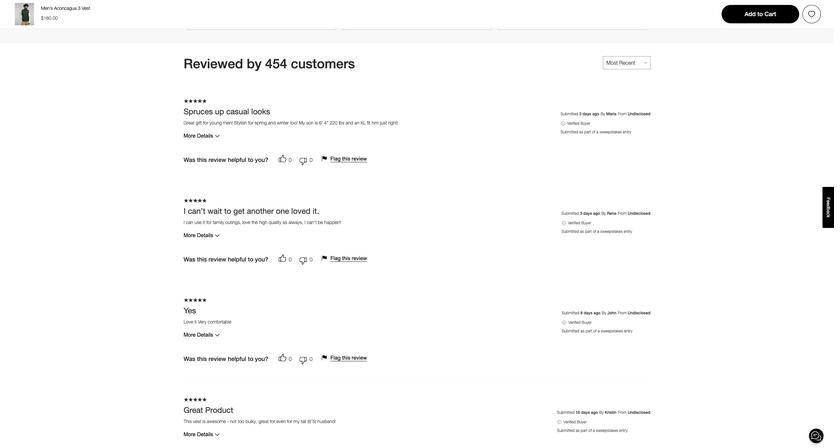 Task type: describe. For each thing, give the bounding box(es) containing it.
details for i can't wait to get another one  loved it.
[[197, 233, 213, 239]]

flag for to
[[331, 256, 341, 261]]

details for spruces up casual looks
[[197, 133, 213, 139]]

verified buyer for can't
[[569, 221, 592, 226]]

https://images.thenorthface.com/is/image/thenorthface/nf0a84ik_i0p_hero?$color swatch$ image
[[13, 3, 36, 25]]

can
[[186, 220, 193, 225]]

days for can't
[[584, 212, 593, 216]]

3 for i can't wait to get another one  loved it.
[[581, 212, 583, 216]]

an
[[355, 120, 360, 126]]

too
[[238, 419, 245, 425]]

fit
[[367, 120, 371, 126]]

more details button for spruces up casual looks
[[184, 132, 222, 141]]

a for spruces up casual looks
[[597, 130, 599, 135]]

great gift for young men! stylish for spring and winter too! my son is 6' 4" 220 lbs and an xl fit him just right!
[[184, 120, 398, 126]]

from for up
[[619, 112, 627, 116]]

men's
[[41, 5, 53, 11]]

it.
[[313, 207, 319, 216]]

spruces up casual looks
[[184, 107, 270, 116]]

submitted as part of a sweepstakes entry for can't
[[562, 229, 633, 234]]

maria
[[607, 112, 617, 116]]

ago inside submitted 8 days ago by john from undisclosed
[[594, 311, 601, 316]]

f e e d b a c k button
[[823, 187, 835, 228]]

i can't wait to get another one  loved it.
[[184, 207, 319, 216]]

even
[[277, 419, 286, 425]]

part down submitted 8 days ago by john from undisclosed
[[586, 329, 593, 334]]

rene
[[608, 212, 617, 216]]

ago for product
[[592, 411, 598, 416]]

as for can't
[[581, 229, 585, 234]]

men's aconcagua 3 vest
[[41, 5, 90, 11]]

flag this review for looks
[[331, 156, 367, 162]]

b
[[827, 208, 832, 211]]

quality
[[269, 220, 282, 225]]

buyer for up
[[581, 121, 591, 126]]

f
[[827, 198, 832, 200]]

submitted 3 days ago by maria from undisclosed
[[561, 112, 651, 116]]

of for product
[[589, 429, 592, 434]]

customers
[[291, 56, 355, 71]]

more for great product
[[184, 432, 196, 438]]

right!
[[389, 120, 398, 126]]

spruces
[[184, 107, 213, 116]]

my
[[294, 419, 300, 425]]

get
[[234, 207, 245, 216]]

outings,
[[226, 220, 241, 225]]

more details button for yes
[[184, 331, 222, 340]]

to for yes
[[248, 356, 254, 363]]

son
[[307, 120, 314, 126]]

verified for product
[[564, 420, 576, 425]]

6'
[[319, 120, 323, 126]]

i for i can't wait to get another one  loved it.
[[184, 207, 186, 216]]

love
[[243, 220, 251, 225]]

sweepstakes for up
[[600, 130, 622, 135]]

reviewed
[[184, 56, 243, 71]]

of for can't
[[593, 229, 597, 234]]

just
[[380, 120, 387, 126]]

was this review helpful to you? for casual
[[184, 157, 269, 164]]

vest
[[193, 419, 201, 425]]

3 from from the top
[[619, 311, 627, 316]]

verified for up
[[568, 121, 580, 126]]

helpful for looks
[[228, 157, 246, 164]]

another
[[247, 207, 274, 216]]

3 was this review helpful to you? from the top
[[184, 356, 269, 363]]

undisclosed for can't
[[628, 212, 651, 216]]

2 e from the top
[[827, 203, 832, 206]]

one
[[276, 207, 289, 216]]

more details for i can't wait to get another one  loved it.
[[184, 233, 213, 239]]

love
[[184, 320, 193, 325]]

add to cart
[[745, 11, 777, 17]]

tall
[[301, 419, 307, 425]]

winter
[[277, 120, 289, 126]]

a inside button
[[827, 211, 832, 213]]

lbs
[[339, 120, 345, 126]]

stylish
[[234, 120, 247, 126]]

0 vertical spatial 3
[[78, 5, 80, 11]]

use
[[195, 220, 202, 225]]

for left family
[[206, 220, 212, 225]]

gift
[[196, 120, 202, 126]]

the
[[252, 220, 258, 225]]

vest
[[82, 5, 90, 11]]

loved
[[292, 207, 311, 216]]

great
[[259, 419, 269, 425]]

1 vertical spatial can't
[[307, 220, 317, 225]]

very
[[198, 320, 207, 325]]

this vest is awesome - not too bulky, great for even for my tall (6'5) husband!
[[184, 419, 336, 425]]

product
[[205, 406, 233, 415]]

submitted as part of a sweepstakes entry down submitted 8 days ago by john from undisclosed
[[562, 329, 633, 334]]

2 and from the left
[[346, 120, 354, 126]]

kristin
[[605, 411, 617, 416]]

part for product
[[581, 429, 588, 434]]

up
[[215, 107, 224, 116]]

undisclosed for product
[[628, 411, 651, 416]]

3 you? from the top
[[255, 356, 269, 363]]

from for can't
[[619, 211, 627, 216]]

(6'5)
[[308, 419, 316, 425]]

-
[[227, 419, 229, 425]]

1 and from the left
[[268, 120, 276, 126]]

add to cart button
[[722, 5, 800, 23]]

days for up
[[583, 112, 592, 116]]

c
[[827, 213, 832, 216]]

more details button for i can't wait to get another one  loved it.
[[184, 232, 222, 240]]

more details button for great product
[[184, 431, 222, 440]]

helpful for to
[[228, 256, 246, 263]]

awesome
[[207, 419, 226, 425]]

you? for looks
[[255, 157, 269, 164]]

be
[[318, 220, 323, 225]]

i for i can use it for family outings, love the high quality as always, i can't be happier!!
[[184, 220, 185, 225]]

verified buyer for product
[[564, 420, 587, 425]]

3 flag this review button from the top
[[321, 355, 370, 363]]

men!
[[223, 120, 233, 126]]

to inside add to cart button
[[758, 11, 764, 17]]

3 flag this review from the top
[[331, 356, 367, 361]]

was for spruces
[[184, 157, 196, 164]]

sweepstakes for can't
[[601, 229, 623, 234]]

to for spruces up casual looks
[[248, 157, 254, 164]]

16
[[576, 411, 581, 416]]

submitted 16 days ago by kristin from undisclosed
[[558, 411, 651, 416]]

too!
[[290, 120, 298, 126]]

by left 'john'
[[602, 311, 607, 316]]

more details for yes
[[184, 333, 213, 338]]



Task type: vqa. For each thing, say whether or not it's contained in the screenshot.


Task type: locate. For each thing, give the bounding box(es) containing it.
him
[[372, 120, 379, 126]]

verified buyer down 16
[[564, 420, 587, 425]]

1 horizontal spatial can't
[[307, 220, 317, 225]]

and left winter
[[268, 120, 276, 126]]

1 flag this review button from the top
[[321, 155, 370, 163]]

for left even
[[270, 419, 275, 425]]

0 vertical spatial is
[[315, 120, 318, 126]]

2 vertical spatial helpful
[[228, 356, 246, 363]]

1 you? from the top
[[255, 157, 269, 164]]

1 horizontal spatial and
[[346, 120, 354, 126]]

days inside submitted 3 days ago by maria from undisclosed
[[583, 112, 592, 116]]

was this review helpful to you? for wait
[[184, 256, 269, 263]]

undisclosed inside 'submitted 16 days ago by kristin from undisclosed'
[[628, 411, 651, 416]]

1 horizontal spatial it
[[203, 220, 205, 225]]

3 was from the top
[[184, 356, 196, 363]]

of down submitted 3 days ago by rene from undisclosed
[[593, 229, 597, 234]]

ago left 'john'
[[594, 311, 601, 316]]

1 flag this review from the top
[[331, 156, 367, 162]]

as for up
[[580, 130, 584, 135]]

1 vertical spatial was
[[184, 256, 196, 263]]

family
[[213, 220, 224, 225]]

more
[[184, 133, 196, 139], [184, 233, 196, 239], [184, 333, 196, 338], [184, 432, 196, 438]]

2 vertical spatial was
[[184, 356, 196, 363]]

more details button down vest
[[184, 431, 222, 440]]

ago left rene
[[594, 212, 601, 216]]

great
[[184, 120, 195, 126], [184, 406, 203, 415]]

add
[[745, 11, 757, 17]]

1 vertical spatial helpful
[[228, 256, 246, 263]]

undisclosed right kristin
[[628, 411, 651, 416]]

0 horizontal spatial and
[[268, 120, 276, 126]]

4 from from the top
[[619, 411, 627, 416]]

part down 'submitted 16 days ago by kristin from undisclosed' at the bottom of page
[[581, 429, 588, 434]]

0
[[289, 157, 292, 163], [310, 157, 313, 163], [289, 257, 292, 263], [310, 257, 313, 263], [289, 357, 292, 363], [310, 357, 313, 363]]

to
[[758, 11, 764, 17], [248, 157, 254, 164], [224, 207, 231, 216], [248, 256, 254, 263], [248, 356, 254, 363]]

submitted as part of a sweepstakes entry down submitted 3 days ago by maria from undisclosed
[[561, 130, 632, 135]]

as
[[580, 130, 584, 135], [283, 220, 288, 225], [581, 229, 585, 234], [581, 329, 585, 334], [576, 429, 580, 434]]

entry down submitted 8 days ago by john from undisclosed
[[625, 329, 633, 334]]

1 e from the top
[[827, 200, 832, 203]]

3 more details from the top
[[184, 333, 213, 338]]

1 vertical spatial it
[[195, 320, 197, 325]]

0 vertical spatial it
[[203, 220, 205, 225]]

submitted 3 days ago by rene from undisclosed
[[562, 211, 651, 216]]

by for up
[[601, 112, 606, 116]]

2 you? from the top
[[255, 256, 269, 263]]

ago inside 'submitted 16 days ago by kristin from undisclosed'
[[592, 411, 598, 416]]

comfortable
[[208, 320, 232, 325]]

as right the quality
[[283, 220, 288, 225]]

2 vertical spatial 3
[[581, 212, 583, 216]]

submitted as part of a sweepstakes entry for up
[[561, 130, 632, 135]]

spring
[[255, 120, 267, 126]]

details
[[197, 133, 213, 139], [197, 233, 213, 239], [197, 333, 213, 338], [197, 432, 213, 438]]

buyer down '8'
[[582, 321, 592, 325]]

0 vertical spatial you?
[[255, 157, 269, 164]]

a for i can't wait to get another one  loved it.
[[598, 229, 600, 234]]

3 undisclosed from the top
[[628, 311, 651, 316]]

more for yes
[[184, 333, 196, 338]]

it
[[203, 220, 205, 225], [195, 320, 197, 325]]

more details button down use
[[184, 232, 222, 240]]

1 from from the top
[[619, 112, 627, 116]]

undisclosed inside submitted 3 days ago by maria from undisclosed
[[628, 112, 651, 116]]

3 for spruces up casual looks
[[580, 112, 582, 116]]

3 details from the top
[[197, 333, 213, 338]]

days inside 'submitted 16 days ago by kristin from undisclosed'
[[582, 411, 590, 416]]

cart
[[765, 11, 777, 17]]

0 horizontal spatial is
[[203, 419, 206, 425]]

undisclosed right rene
[[628, 212, 651, 216]]

verified buyer down submitted 3 days ago by maria from undisclosed
[[568, 121, 591, 126]]

can't left be
[[307, 220, 317, 225]]

for right gift
[[203, 120, 208, 126]]

sweepstakes down rene
[[601, 229, 623, 234]]

as down submitted 3 days ago by maria from undisclosed
[[580, 130, 584, 135]]

2 helpful from the top
[[228, 256, 246, 263]]

verified buyer
[[568, 121, 591, 126], [569, 221, 592, 226], [569, 321, 592, 325], [564, 420, 587, 425]]

undisclosed for up
[[628, 112, 651, 116]]

by for can't
[[602, 211, 607, 216]]

great for great gift for young men! stylish for spring and winter too! my son is 6' 4" 220 lbs and an xl fit him just right!
[[184, 120, 195, 126]]

always,
[[289, 220, 304, 225]]

a down submitted 8 days ago by john from undisclosed
[[598, 329, 600, 334]]

of down submitted 3 days ago by maria from undisclosed
[[593, 130, 596, 135]]

this
[[184, 419, 192, 425]]

more for spruces up casual looks
[[184, 133, 196, 139]]

a down submitted 3 days ago by maria from undisclosed
[[597, 130, 599, 135]]

verified buyer down '8'
[[569, 321, 592, 325]]

buyer down submitted 3 days ago by maria from undisclosed
[[581, 121, 591, 126]]

buyer down 16
[[577, 420, 587, 425]]

husband!
[[318, 419, 336, 425]]

more details button down very
[[184, 331, 222, 340]]

d
[[827, 206, 832, 208]]

details down gift
[[197, 133, 213, 139]]

by
[[247, 56, 262, 71]]

of for up
[[593, 130, 596, 135]]

for left the my
[[287, 419, 293, 425]]

verified buyer for up
[[568, 121, 591, 126]]

sweepstakes for product
[[597, 429, 619, 434]]

i left the can
[[184, 220, 185, 225]]

2 vertical spatial was this review helpful to you?
[[184, 356, 269, 363]]

young
[[210, 120, 222, 126]]

4 more details from the top
[[184, 432, 213, 438]]

yes
[[184, 306, 196, 316]]

as for product
[[576, 429, 580, 434]]

2 great from the top
[[184, 406, 203, 415]]

it right use
[[203, 220, 205, 225]]

a for great product
[[593, 429, 595, 434]]

1 vertical spatial you?
[[255, 256, 269, 263]]

as down 16
[[576, 429, 580, 434]]

and
[[268, 120, 276, 126], [346, 120, 354, 126]]

a for yes
[[598, 329, 600, 334]]

$160.00
[[41, 15, 58, 21]]

3
[[78, 5, 80, 11], [580, 112, 582, 116], [581, 212, 583, 216]]

2 more details from the top
[[184, 233, 213, 239]]

was this review helpful to you?
[[184, 157, 269, 164], [184, 256, 269, 263], [184, 356, 269, 363]]

to for i can't wait to get another one  loved it.
[[248, 256, 254, 263]]

1 more from the top
[[184, 133, 196, 139]]

undisclosed inside submitted 3 days ago by rene from undisclosed
[[628, 212, 651, 216]]

2 more details button from the top
[[184, 232, 222, 240]]

i left wait
[[184, 207, 186, 216]]

more for i can't wait to get another one  loved it.
[[184, 233, 196, 239]]

2 vertical spatial you?
[[255, 356, 269, 363]]

of down 'submitted 16 days ago by kristin from undisclosed' at the bottom of page
[[589, 429, 592, 434]]

3 helpful from the top
[[228, 356, 246, 363]]

more details for spruces up casual looks
[[184, 133, 213, 139]]

a
[[597, 130, 599, 135], [827, 211, 832, 213], [598, 229, 600, 234], [598, 329, 600, 334], [593, 429, 595, 434]]

ago for can't
[[594, 212, 601, 216]]

great left gift
[[184, 120, 195, 126]]

undisclosed right maria
[[628, 112, 651, 116]]

more down the can
[[184, 233, 196, 239]]

sweepstakes down kristin
[[597, 429, 619, 434]]

as down '8'
[[581, 329, 585, 334]]

3 left rene
[[581, 212, 583, 216]]

days inside submitted 8 days ago by john from undisclosed
[[584, 311, 593, 316]]

entry down 'submitted 16 days ago by kristin from undisclosed' at the bottom of page
[[620, 429, 628, 434]]

1 flag from the top
[[331, 156, 341, 162]]

details down love it  very comfortable
[[197, 333, 213, 338]]

as down submitted 3 days ago by rene from undisclosed
[[581, 229, 585, 234]]

part down submitted 3 days ago by maria from undisclosed
[[585, 130, 592, 135]]

3 more from the top
[[184, 333, 196, 338]]

part for up
[[585, 130, 592, 135]]

3 left maria
[[580, 112, 582, 116]]

1 undisclosed from the top
[[628, 112, 651, 116]]

part for can't
[[586, 229, 592, 234]]

1 vertical spatial was this review helpful to you?
[[184, 256, 269, 263]]

1 great from the top
[[184, 120, 195, 126]]

details for yes
[[197, 333, 213, 338]]

you? for to
[[255, 256, 269, 263]]

bulky,
[[246, 419, 258, 425]]

2 vertical spatial flag this review
[[331, 356, 367, 361]]

0 vertical spatial flag this review button
[[321, 155, 370, 163]]

1 vertical spatial is
[[203, 419, 206, 425]]

review
[[352, 156, 367, 162], [209, 157, 226, 164], [352, 256, 367, 261], [209, 256, 226, 263], [352, 356, 367, 361], [209, 356, 226, 363]]

4 details from the top
[[197, 432, 213, 438]]

and left an
[[346, 120, 354, 126]]

from for product
[[619, 411, 627, 416]]

ago inside submitted 3 days ago by maria from undisclosed
[[593, 112, 600, 116]]

2 undisclosed from the top
[[628, 212, 651, 216]]

0 horizontal spatial can't
[[188, 207, 206, 216]]

submitted as part of a sweepstakes entry down 'submitted 16 days ago by kristin from undisclosed' at the bottom of page
[[558, 429, 628, 434]]

wait
[[208, 207, 222, 216]]

more down spruces
[[184, 133, 196, 139]]

more down love
[[184, 333, 196, 338]]

1 vertical spatial flag this review
[[331, 256, 367, 261]]

flag for looks
[[331, 156, 341, 162]]

1 more details button from the top
[[184, 132, 222, 141]]

2 was from the top
[[184, 256, 196, 263]]

entry down submitted 3 days ago by maria from undisclosed
[[623, 130, 632, 135]]

it left very
[[195, 320, 197, 325]]

i right always,
[[305, 220, 306, 225]]

0 vertical spatial was
[[184, 157, 196, 164]]

my
[[299, 120, 305, 126]]

happier!!
[[325, 220, 342, 225]]

4"
[[325, 120, 329, 126]]

1 vertical spatial flag
[[331, 256, 341, 261]]

2 flag this review from the top
[[331, 256, 367, 261]]

sweepstakes down 'john'
[[601, 329, 624, 334]]

2 flag this review button from the top
[[321, 255, 370, 263]]

undisclosed right 'john'
[[628, 311, 651, 316]]

you?
[[255, 157, 269, 164], [255, 256, 269, 263], [255, 356, 269, 363]]

by left kristin
[[600, 411, 604, 416]]

by left rene
[[602, 211, 607, 216]]

more details down very
[[184, 333, 213, 338]]

reviewed by 454 customers
[[184, 56, 355, 71]]

more details down gift
[[184, 133, 213, 139]]

0 vertical spatial flag
[[331, 156, 341, 162]]

3 inside submitted 3 days ago by maria from undisclosed
[[580, 112, 582, 116]]

1 was this review helpful to you? from the top
[[184, 157, 269, 164]]

was for i
[[184, 256, 196, 263]]

1 vertical spatial flag this review button
[[321, 255, 370, 263]]

0 vertical spatial helpful
[[228, 157, 246, 164]]

buyer for product
[[577, 420, 587, 425]]

2 vertical spatial flag
[[331, 356, 341, 361]]

great for great product
[[184, 406, 203, 415]]

from right kristin
[[619, 411, 627, 416]]

not
[[230, 419, 237, 425]]

e up d
[[827, 200, 832, 203]]

i
[[184, 207, 186, 216], [184, 220, 185, 225], [305, 220, 306, 225]]

0 horizontal spatial it
[[195, 320, 197, 325]]

ago for up
[[593, 112, 600, 116]]

can't
[[188, 207, 206, 216], [307, 220, 317, 225]]

undisclosed
[[628, 112, 651, 116], [628, 212, 651, 216], [628, 311, 651, 316], [628, 411, 651, 416]]

days inside submitted 3 days ago by rene from undisclosed
[[584, 212, 593, 216]]

great product
[[184, 406, 233, 415]]

0 vertical spatial flag this review
[[331, 156, 367, 162]]

ago left maria
[[593, 112, 600, 116]]

3 more details button from the top
[[184, 331, 222, 340]]

entry down submitted 3 days ago by rene from undisclosed
[[624, 229, 633, 234]]

days left maria
[[583, 112, 592, 116]]

for left "spring"
[[248, 120, 254, 126]]

1 vertical spatial great
[[184, 406, 203, 415]]

days right '8'
[[584, 311, 593, 316]]

0 button
[[279, 154, 295, 167], [295, 154, 315, 167], [279, 253, 295, 267], [295, 253, 315, 267], [279, 353, 295, 366], [295, 353, 315, 366]]

3 flag from the top
[[331, 356, 341, 361]]

flag this review button for looks
[[321, 155, 370, 163]]

1 vertical spatial 3
[[580, 112, 582, 116]]

submitted 8 days ago by john from undisclosed
[[562, 311, 651, 316]]

ago inside submitted 3 days ago by rene from undisclosed
[[594, 212, 601, 216]]

1 more details from the top
[[184, 133, 213, 139]]

4 undisclosed from the top
[[628, 411, 651, 416]]

0 vertical spatial was this review helpful to you?
[[184, 157, 269, 164]]

more details down vest
[[184, 432, 213, 438]]

submitted as part of a sweepstakes entry
[[561, 130, 632, 135], [562, 229, 633, 234], [562, 329, 633, 334], [558, 429, 628, 434]]

aconcagua
[[54, 5, 77, 11]]

more details down use
[[184, 233, 213, 239]]

220
[[330, 120, 338, 126]]

can't up use
[[188, 207, 206, 216]]

ago left kristin
[[592, 411, 598, 416]]

a down submitted 3 days ago by rene from undisclosed
[[598, 229, 600, 234]]

great up vest
[[184, 406, 203, 415]]

flag
[[331, 156, 341, 162], [331, 256, 341, 261], [331, 356, 341, 361]]

2 was this review helpful to you? from the top
[[184, 256, 269, 263]]

1 was from the top
[[184, 157, 196, 164]]

3 left vest
[[78, 5, 80, 11]]

details down vest
[[197, 432, 213, 438]]

days left rene
[[584, 212, 593, 216]]

days right 16
[[582, 411, 590, 416]]

buyer down submitted 3 days ago by rene from undisclosed
[[582, 221, 592, 226]]

sweepstakes
[[600, 130, 622, 135], [601, 229, 623, 234], [601, 329, 624, 334], [597, 429, 619, 434]]

buyer for can't
[[582, 221, 592, 226]]

more details button
[[184, 132, 222, 141], [184, 232, 222, 240], [184, 331, 222, 340], [184, 431, 222, 440]]

days for product
[[582, 411, 590, 416]]

of down submitted 8 days ago by john from undisclosed
[[594, 329, 597, 334]]

by left maria
[[601, 112, 606, 116]]

1 horizontal spatial is
[[315, 120, 318, 126]]

more details button down gift
[[184, 132, 222, 141]]

2 from from the top
[[619, 211, 627, 216]]

more down this
[[184, 432, 196, 438]]

f e e d b a c k
[[827, 198, 832, 218]]

was
[[184, 157, 196, 164], [184, 256, 196, 263], [184, 356, 196, 363]]

1 helpful from the top
[[228, 157, 246, 164]]

entry for up
[[623, 130, 632, 135]]

submitted as part of a sweepstakes entry down submitted 3 days ago by rene from undisclosed
[[562, 229, 633, 234]]

high
[[259, 220, 268, 225]]

details for great product
[[197, 432, 213, 438]]

2 vertical spatial flag this review button
[[321, 355, 370, 363]]

verified for can't
[[569, 221, 581, 226]]

i can use it for family outings, love the high quality as always, i can't be happier!!
[[184, 220, 342, 225]]

sweepstakes down maria
[[600, 130, 622, 135]]

flag this review button for to
[[321, 255, 370, 263]]

verified buyer down submitted 3 days ago by rene from undisclosed
[[569, 221, 592, 226]]

entry for product
[[620, 429, 628, 434]]

more details for great product
[[184, 432, 213, 438]]

2 details from the top
[[197, 233, 213, 239]]

from right 'john'
[[619, 311, 627, 316]]

buyer
[[581, 121, 591, 126], [582, 221, 592, 226], [582, 321, 592, 325], [577, 420, 587, 425]]

0 vertical spatial can't
[[188, 207, 206, 216]]

details down use
[[197, 233, 213, 239]]

4 more from the top
[[184, 432, 196, 438]]

looks
[[252, 107, 270, 116]]

undisclosed inside submitted 8 days ago by john from undisclosed
[[628, 311, 651, 316]]

flag this review
[[331, 156, 367, 162], [331, 256, 367, 261], [331, 356, 367, 361]]

is
[[315, 120, 318, 126], [203, 419, 206, 425]]

xl
[[361, 120, 366, 126]]

0 vertical spatial great
[[184, 120, 195, 126]]

submitted as part of a sweepstakes entry for product
[[558, 429, 628, 434]]

is left 6'
[[315, 120, 318, 126]]

454
[[265, 56, 287, 71]]

4 more details button from the top
[[184, 431, 222, 440]]

part down submitted 3 days ago by rene from undisclosed
[[586, 229, 592, 234]]

a down 'submitted 16 days ago by kristin from undisclosed' at the bottom of page
[[593, 429, 595, 434]]

k
[[827, 216, 832, 218]]

verified
[[568, 121, 580, 126], [569, 221, 581, 226], [569, 321, 581, 325], [564, 420, 576, 425]]

1 details from the top
[[197, 133, 213, 139]]

john
[[608, 311, 617, 316]]

is right vest
[[203, 419, 206, 425]]

3 inside submitted 3 days ago by rene from undisclosed
[[581, 212, 583, 216]]

flag this review for to
[[331, 256, 367, 261]]

a up k
[[827, 211, 832, 213]]

8
[[581, 311, 583, 316]]

from right maria
[[619, 112, 627, 116]]

2 flag from the top
[[331, 256, 341, 261]]

entry for can't
[[624, 229, 633, 234]]

this
[[342, 156, 351, 162], [197, 157, 207, 164], [342, 256, 351, 261], [197, 256, 207, 263], [342, 356, 351, 361], [197, 356, 207, 363]]

casual
[[227, 107, 249, 116]]

from right rene
[[619, 211, 627, 216]]

love it  very comfortable
[[184, 320, 232, 325]]

by for product
[[600, 411, 604, 416]]

2 more from the top
[[184, 233, 196, 239]]

ago
[[593, 112, 600, 116], [594, 212, 601, 216], [594, 311, 601, 316], [592, 411, 598, 416]]

e up b
[[827, 203, 832, 206]]



